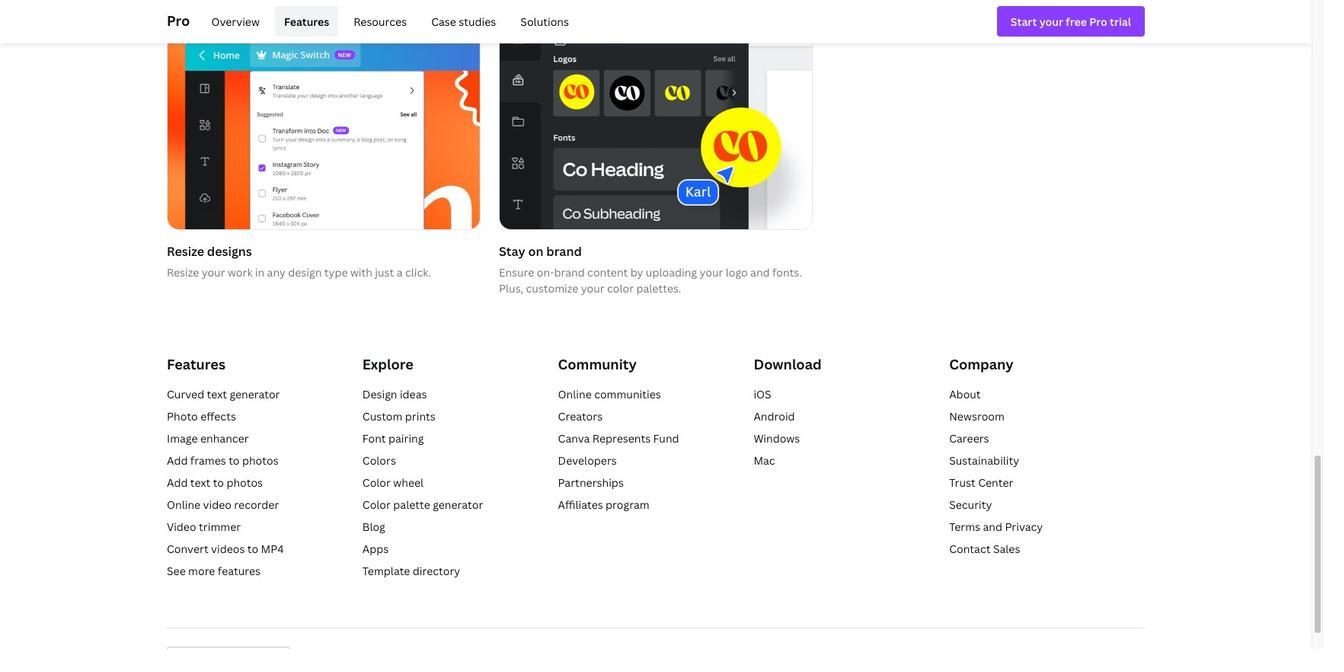 Task type: vqa. For each thing, say whether or not it's contained in the screenshot.
leftmost OTHER
no



Task type: locate. For each thing, give the bounding box(es) containing it.
affiliates
[[558, 498, 603, 512]]

generator up effects
[[230, 387, 280, 401]]

1 vertical spatial add
[[167, 475, 188, 490]]

careers
[[950, 431, 990, 446]]

online
[[558, 387, 592, 401], [167, 498, 201, 512]]

any
[[267, 266, 286, 280]]

text down frames
[[190, 475, 211, 490]]

photos down enhancer
[[242, 453, 279, 468]]

about
[[950, 387, 981, 401]]

solutions
[[521, 14, 569, 29]]

color palette generator link
[[363, 498, 483, 512]]

features link
[[275, 6, 339, 37]]

your
[[202, 266, 225, 280], [700, 266, 724, 280], [581, 282, 605, 296]]

1 vertical spatial brand
[[554, 266, 585, 280]]

0 horizontal spatial features
[[167, 355, 226, 374]]

1 vertical spatial resize
[[167, 266, 199, 280]]

curved text generator link
[[167, 387, 280, 401]]

convert
[[167, 542, 209, 556]]

0 horizontal spatial to
[[213, 475, 224, 490]]

1 vertical spatial features
[[167, 355, 226, 374]]

0 horizontal spatial online
[[167, 498, 201, 512]]

0 horizontal spatial generator
[[230, 387, 280, 401]]

terms and privacy link
[[950, 520, 1044, 534]]

brand
[[547, 243, 582, 260], [554, 266, 585, 280]]

resize designs
[[167, 243, 252, 260]]

image enhancer link
[[167, 431, 249, 446]]

resize down resize designs at top
[[167, 266, 199, 280]]

0 vertical spatial online
[[558, 387, 592, 401]]

your down "content"
[[581, 282, 605, 296]]

sustainability
[[950, 453, 1020, 468]]

solutions link
[[512, 6, 578, 37]]

add
[[167, 453, 188, 468], [167, 475, 188, 490]]

resources
[[354, 14, 407, 29]]

videos
[[211, 542, 245, 556]]

1 add from the top
[[167, 453, 188, 468]]

online inside the online communities creators canva represents fund developers partnerships affiliates program
[[558, 387, 592, 401]]

2 resize from the top
[[167, 266, 199, 280]]

pairing
[[389, 431, 424, 446]]

creators
[[558, 409, 603, 424]]

to
[[229, 453, 240, 468], [213, 475, 224, 490], [248, 542, 259, 556]]

add up video
[[167, 475, 188, 490]]

your left logo
[[700, 266, 724, 280]]

menu bar
[[196, 6, 578, 37]]

2 vertical spatial to
[[248, 542, 259, 556]]

brand for on-
[[554, 266, 585, 280]]

menu bar inside the pro element
[[196, 6, 578, 37]]

ios android windows mac
[[754, 387, 801, 468]]

1 horizontal spatial to
[[229, 453, 240, 468]]

1 horizontal spatial your
[[581, 282, 605, 296]]

online video recorder link
[[167, 498, 279, 512]]

color wheel link
[[363, 475, 424, 490]]

center
[[979, 475, 1014, 490]]

photo
[[167, 409, 198, 424]]

contact sales link
[[950, 542, 1021, 556]]

to down enhancer
[[229, 453, 240, 468]]

online inside the curved text generator photo effects image enhancer add frames to photos add text to photos online video recorder video trimmer convert videos to mp4 see more features
[[167, 498, 201, 512]]

2 horizontal spatial to
[[248, 542, 259, 556]]

online up video
[[167, 498, 201, 512]]

generator inside design ideas custom prints font pairing colors color wheel color palette generator blog apps template directory
[[433, 498, 483, 512]]

and for logo
[[751, 266, 770, 280]]

0 horizontal spatial and
[[751, 266, 770, 280]]

features inside menu bar
[[284, 14, 329, 29]]

prints
[[405, 409, 436, 424]]

font pairing link
[[363, 431, 424, 446]]

1 horizontal spatial online
[[558, 387, 592, 401]]

resize your work in any design type with just a click.
[[167, 266, 432, 280]]

video
[[203, 498, 232, 512]]

1 vertical spatial generator
[[433, 498, 483, 512]]

0 vertical spatial add
[[167, 453, 188, 468]]

online up creators
[[558, 387, 592, 401]]

case
[[431, 14, 456, 29]]

1 horizontal spatial and
[[984, 520, 1003, 534]]

color up blog at the bottom left of page
[[363, 498, 391, 512]]

brand inside the ensure on-brand content by uploading your logo and fonts. plus, customize your color palettes.
[[554, 266, 585, 280]]

menu bar containing overview
[[196, 6, 578, 37]]

android
[[754, 409, 795, 424]]

trust center link
[[950, 475, 1014, 490]]

features
[[284, 14, 329, 29], [167, 355, 226, 374]]

careers link
[[950, 431, 990, 446]]

1 vertical spatial text
[[190, 475, 211, 490]]

design
[[363, 387, 397, 401]]

work
[[228, 266, 253, 280]]

security link
[[950, 498, 993, 512]]

resize for resize your work in any design type with just a click.
[[167, 266, 199, 280]]

to left mp4
[[248, 542, 259, 556]]

palettes.
[[637, 282, 682, 296]]

in
[[255, 266, 265, 280]]

fund
[[654, 431, 680, 446]]

resize for resize designs
[[167, 243, 204, 260]]

canva
[[558, 431, 590, 446]]

1 vertical spatial and
[[984, 520, 1003, 534]]

brand up customize
[[554, 266, 585, 280]]

by
[[631, 266, 644, 280]]

a
[[397, 266, 403, 280]]

brand right on
[[547, 243, 582, 260]]

generator
[[230, 387, 280, 401], [433, 498, 483, 512]]

0 vertical spatial features
[[284, 14, 329, 29]]

effects
[[201, 409, 236, 424]]

resize left "designs"
[[167, 243, 204, 260]]

resources link
[[345, 6, 416, 37]]

ensure on-brand content by uploading your logo and fonts. plus, customize your color palettes.
[[499, 266, 802, 296]]

and inside the ensure on-brand content by uploading your logo and fonts. plus, customize your color palettes.
[[751, 266, 770, 280]]

features up curved
[[167, 355, 226, 374]]

and right logo
[[751, 266, 770, 280]]

0 vertical spatial generator
[[230, 387, 280, 401]]

fonts.
[[773, 266, 802, 280]]

0 vertical spatial resize
[[167, 243, 204, 260]]

partnerships link
[[558, 475, 624, 490]]

2 horizontal spatial your
[[700, 266, 724, 280]]

video trimmer link
[[167, 520, 241, 534]]

see
[[167, 564, 186, 578]]

and up contact sales link
[[984, 520, 1003, 534]]

studies
[[459, 14, 496, 29]]

add down "image"
[[167, 453, 188, 468]]

to up video
[[213, 475, 224, 490]]

see more features link
[[167, 564, 261, 578]]

features right overview
[[284, 14, 329, 29]]

1 horizontal spatial features
[[284, 14, 329, 29]]

more
[[188, 564, 215, 578]]

color
[[363, 475, 391, 490], [363, 498, 391, 512]]

text
[[207, 387, 227, 401], [190, 475, 211, 490]]

1 horizontal spatial generator
[[433, 498, 483, 512]]

1 vertical spatial color
[[363, 498, 391, 512]]

wheel
[[394, 475, 424, 490]]

mac
[[754, 453, 776, 468]]

resize
[[167, 243, 204, 260], [167, 266, 199, 280]]

recorder
[[234, 498, 279, 512]]

0 vertical spatial and
[[751, 266, 770, 280]]

photos
[[242, 453, 279, 468], [227, 475, 263, 490]]

1 vertical spatial to
[[213, 475, 224, 490]]

2 add from the top
[[167, 475, 188, 490]]

photos up recorder on the left of page
[[227, 475, 263, 490]]

generator right palette
[[433, 498, 483, 512]]

text up effects
[[207, 387, 227, 401]]

0 vertical spatial color
[[363, 475, 391, 490]]

1 resize from the top
[[167, 243, 204, 260]]

your down resize designs at top
[[202, 266, 225, 280]]

1 vertical spatial online
[[167, 498, 201, 512]]

2 color from the top
[[363, 498, 391, 512]]

color down colors
[[363, 475, 391, 490]]

0 vertical spatial brand
[[547, 243, 582, 260]]

mp4
[[261, 542, 284, 556]]

and inside about newsroom careers sustainability trust center security terms and privacy contact sales
[[984, 520, 1003, 534]]

brand for on
[[547, 243, 582, 260]]

0 vertical spatial to
[[229, 453, 240, 468]]



Task type: describe. For each thing, give the bounding box(es) containing it.
customize
[[526, 282, 579, 296]]

colors
[[363, 453, 396, 468]]

1 vertical spatial photos
[[227, 475, 263, 490]]

program
[[606, 498, 650, 512]]

just
[[375, 266, 394, 280]]

video
[[167, 520, 196, 534]]

security
[[950, 498, 993, 512]]

ideas
[[400, 387, 427, 401]]

apps
[[363, 542, 389, 556]]

generator inside the curved text generator photo effects image enhancer add frames to photos add text to photos online video recorder video trimmer convert videos to mp4 see more features
[[230, 387, 280, 401]]

overview link
[[202, 6, 269, 37]]

template directory link
[[363, 564, 460, 578]]

directory
[[413, 564, 460, 578]]

photo effects link
[[167, 409, 236, 424]]

image
[[167, 431, 198, 446]]

android link
[[754, 409, 795, 424]]

newsroom link
[[950, 409, 1005, 424]]

stay on brand
[[499, 243, 582, 260]]

pro
[[167, 11, 190, 29]]

1 color from the top
[[363, 475, 391, 490]]

terms
[[950, 520, 981, 534]]

canva represents fund link
[[558, 431, 680, 446]]

communities
[[595, 387, 661, 401]]

design ideas link
[[363, 387, 427, 401]]

overview
[[211, 14, 260, 29]]

mac link
[[754, 453, 776, 468]]

newsroom
[[950, 409, 1005, 424]]

blog link
[[363, 520, 386, 534]]

developers
[[558, 453, 617, 468]]

logo
[[726, 266, 748, 280]]

add frames to photos link
[[167, 453, 279, 468]]

enhancer
[[200, 431, 249, 446]]

design
[[288, 266, 322, 280]]

case studies
[[431, 14, 496, 29]]

affiliates program link
[[558, 498, 650, 512]]

sustainability link
[[950, 453, 1020, 468]]

pro element
[[167, 0, 1146, 43]]

ios link
[[754, 387, 772, 401]]

and for terms
[[984, 520, 1003, 534]]

click.
[[405, 266, 432, 280]]

about newsroom careers sustainability trust center security terms and privacy contact sales
[[950, 387, 1044, 556]]

custom
[[363, 409, 403, 424]]

windows
[[754, 431, 801, 446]]

creators link
[[558, 409, 603, 424]]

add text to photos link
[[167, 475, 263, 490]]

designs
[[207, 243, 252, 260]]

0 horizontal spatial your
[[202, 266, 225, 280]]

curved
[[167, 387, 204, 401]]

colors link
[[363, 453, 396, 468]]

sales
[[994, 542, 1021, 556]]

developers link
[[558, 453, 617, 468]]

on
[[529, 243, 544, 260]]

with
[[351, 266, 373, 280]]

color
[[607, 282, 634, 296]]

font
[[363, 431, 386, 446]]

0 vertical spatial text
[[207, 387, 227, 401]]

curved text generator photo effects image enhancer add frames to photos add text to photos online video recorder video trimmer convert videos to mp4 see more features
[[167, 387, 284, 578]]

download
[[754, 355, 822, 374]]

plus,
[[499, 282, 524, 296]]

explore
[[363, 355, 414, 374]]

uploading
[[646, 266, 697, 280]]

custom prints link
[[363, 409, 436, 424]]

trimmer
[[199, 520, 241, 534]]

company
[[950, 355, 1014, 374]]

ios
[[754, 387, 772, 401]]

represents
[[593, 431, 651, 446]]

frames
[[190, 453, 226, 468]]

blog
[[363, 520, 386, 534]]

type
[[324, 266, 348, 280]]

palette
[[394, 498, 430, 512]]

about link
[[950, 387, 981, 401]]

partnerships
[[558, 475, 624, 490]]

apps link
[[363, 542, 389, 556]]

0 vertical spatial photos
[[242, 453, 279, 468]]



